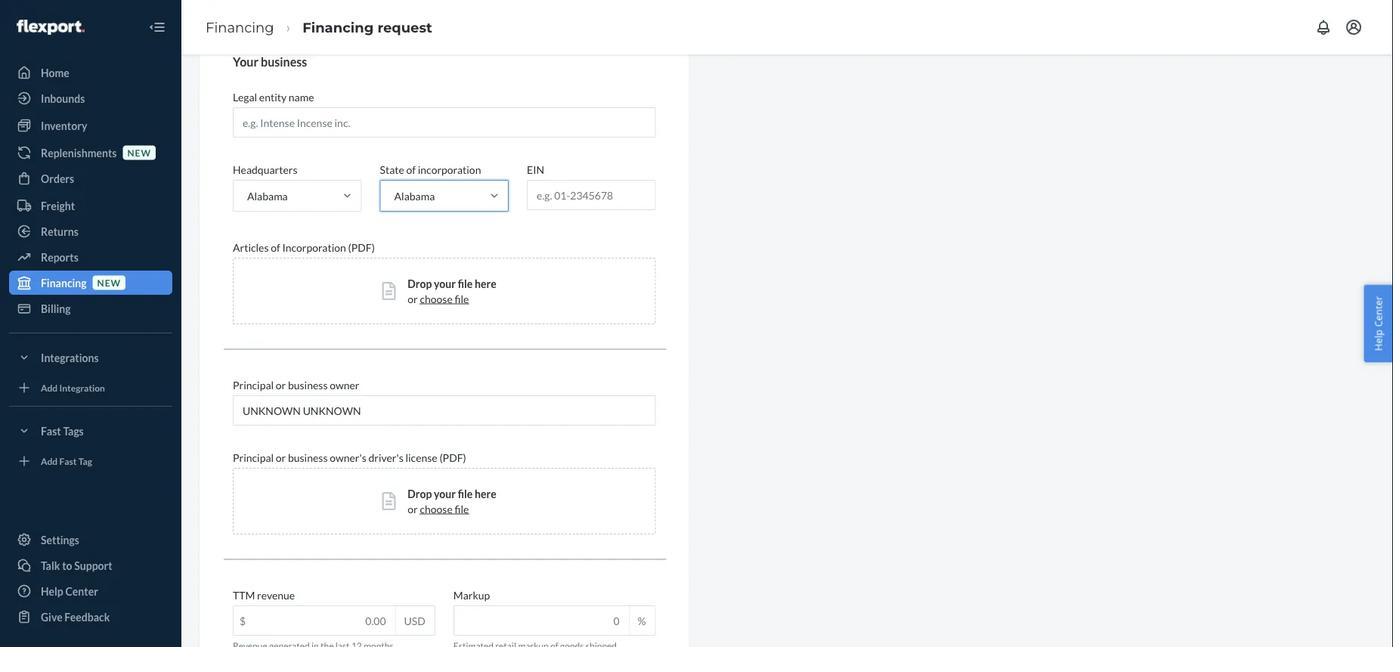 Task type: describe. For each thing, give the bounding box(es) containing it.
help inside button
[[1372, 330, 1386, 351]]

help center button
[[1365, 285, 1394, 363]]

integrations
[[41, 351, 99, 364]]

%
[[638, 615, 646, 627]]

articles
[[233, 241, 269, 254]]

financing for financing request
[[303, 19, 374, 35]]

to
[[62, 559, 72, 572]]

state of incorporation
[[380, 163, 481, 176]]

breadcrumbs navigation
[[194, 5, 445, 49]]

integrations button
[[9, 346, 172, 370]]

headquarters
[[233, 163, 298, 176]]

settings
[[41, 534, 79, 546]]

fast inside dropdown button
[[41, 425, 61, 437]]

your business
[[233, 54, 307, 69]]

0 horizontal spatial help center
[[41, 585, 98, 598]]

0 horizontal spatial center
[[65, 585, 98, 598]]

inbounds
[[41, 92, 85, 105]]

add fast tag link
[[9, 449, 172, 473]]

home link
[[9, 61, 172, 85]]

principal or business owner's driver's license (pdf)
[[233, 451, 466, 464]]

of for state
[[407, 163, 416, 176]]

integration
[[59, 382, 105, 393]]

help center link
[[9, 579, 172, 603]]

settings link
[[9, 528, 172, 552]]

1 horizontal spatial (pdf)
[[440, 451, 466, 464]]

$
[[240, 615, 246, 627]]

e.g. 01-2345678 text field
[[528, 181, 655, 210]]

articles of incorporation (pdf)
[[233, 241, 375, 254]]

your for articles of incorporation (pdf)
[[434, 277, 456, 290]]

Owner's full name field
[[233, 396, 656, 426]]

help center inside button
[[1372, 296, 1386, 351]]

drop for articles of incorporation (pdf)
[[408, 277, 432, 290]]

financing request
[[303, 19, 432, 35]]

give feedback
[[41, 611, 110, 624]]

talk
[[41, 559, 60, 572]]

close navigation image
[[148, 18, 166, 36]]

choose for articles of incorporation (pdf)
[[420, 292, 453, 305]]

billing link
[[9, 296, 172, 321]]

freight
[[41, 199, 75, 212]]

new for financing
[[97, 277, 121, 288]]

reports
[[41, 251, 78, 264]]

here for principal or business owner's driver's license (pdf)
[[475, 487, 497, 500]]

center inside button
[[1372, 296, 1386, 327]]

alabama for state of incorporation
[[394, 190, 435, 202]]

fast tags button
[[9, 419, 172, 443]]

or right file alt image
[[408, 503, 418, 515]]

orders
[[41, 172, 74, 185]]

incorporation
[[418, 163, 481, 176]]

drop your file here or choose file for principal or business owner's driver's license (pdf)
[[408, 487, 497, 515]]

replenishments
[[41, 146, 117, 159]]

revenue
[[257, 589, 295, 602]]

inventory link
[[9, 113, 172, 138]]

0.00 text field
[[234, 607, 395, 635]]

inbounds link
[[9, 86, 172, 110]]

financing request link
[[303, 19, 432, 35]]

or right file alt icon
[[408, 292, 418, 305]]

0 horizontal spatial (pdf)
[[348, 241, 375, 254]]

or left owner in the left bottom of the page
[[276, 379, 286, 391]]

add fast tag
[[41, 456, 92, 467]]

request
[[378, 19, 432, 35]]

fast tags
[[41, 425, 84, 437]]



Task type: vqa. For each thing, say whether or not it's contained in the screenshot.
business
yes



Task type: locate. For each thing, give the bounding box(es) containing it.
2 your from the top
[[434, 487, 456, 500]]

0 vertical spatial help center
[[1372, 296, 1386, 351]]

1 drop from the top
[[408, 277, 432, 290]]

1 horizontal spatial financing
[[206, 19, 274, 35]]

markup
[[454, 589, 490, 602]]

financing for financing link
[[206, 19, 274, 35]]

business for owner
[[288, 379, 328, 391]]

1 horizontal spatial help center
[[1372, 296, 1386, 351]]

1 your from the top
[[434, 277, 456, 290]]

0 vertical spatial add
[[41, 382, 58, 393]]

0 vertical spatial drop your file here or choose file
[[408, 277, 497, 305]]

here for articles of incorporation (pdf)
[[475, 277, 497, 290]]

1 vertical spatial drop your file here or choose file
[[408, 487, 497, 515]]

0 vertical spatial principal
[[233, 379, 274, 391]]

ttm
[[233, 589, 255, 602]]

0 horizontal spatial financing
[[41, 276, 87, 289]]

home
[[41, 66, 69, 79]]

inventory
[[41, 119, 87, 132]]

feedback
[[65, 611, 110, 624]]

2 horizontal spatial financing
[[303, 19, 374, 35]]

choose
[[420, 292, 453, 305], [420, 503, 453, 515]]

1 drop your file here or choose file from the top
[[408, 277, 497, 305]]

new down reports link on the top left of the page
[[97, 277, 121, 288]]

alabama down headquarters
[[247, 190, 288, 202]]

0 horizontal spatial new
[[97, 277, 121, 288]]

0 horizontal spatial help
[[41, 585, 63, 598]]

business for owner's
[[288, 451, 328, 464]]

0 vertical spatial (pdf)
[[348, 241, 375, 254]]

tags
[[63, 425, 84, 437]]

0 vertical spatial business
[[261, 54, 307, 69]]

0 horizontal spatial alabama
[[247, 190, 288, 202]]

open notifications image
[[1315, 18, 1333, 36]]

talk to support
[[41, 559, 112, 572]]

business
[[261, 54, 307, 69], [288, 379, 328, 391], [288, 451, 328, 464]]

financing
[[206, 19, 274, 35], [303, 19, 374, 35], [41, 276, 87, 289]]

business left owner in the left bottom of the page
[[288, 379, 328, 391]]

0 vertical spatial choose
[[420, 292, 453, 305]]

add down fast tags in the left bottom of the page
[[41, 456, 58, 467]]

1 vertical spatial add
[[41, 456, 58, 467]]

(pdf) right license in the left bottom of the page
[[440, 451, 466, 464]]

give
[[41, 611, 62, 624]]

reports link
[[9, 245, 172, 269]]

state
[[380, 163, 404, 176]]

legal entity name
[[233, 90, 314, 103]]

2 drop your file here or choose file from the top
[[408, 487, 497, 515]]

2 choose from the top
[[420, 503, 453, 515]]

1 vertical spatial (pdf)
[[440, 451, 466, 464]]

2 alabama from the left
[[394, 190, 435, 202]]

usd
[[404, 615, 426, 627]]

choose right file alt image
[[420, 503, 453, 515]]

1 vertical spatial business
[[288, 379, 328, 391]]

or left owner's
[[276, 451, 286, 464]]

file alt image
[[382, 492, 396, 511]]

1 vertical spatial help center
[[41, 585, 98, 598]]

returns link
[[9, 219, 172, 244]]

new up orders link
[[127, 147, 151, 158]]

drop for principal or business owner's driver's license (pdf)
[[408, 487, 432, 500]]

choose right file alt icon
[[420, 292, 453, 305]]

ttm revenue
[[233, 589, 295, 602]]

(pdf)
[[348, 241, 375, 254], [440, 451, 466, 464]]

2 here from the top
[[475, 487, 497, 500]]

principal for principal or business owner
[[233, 379, 274, 391]]

new
[[127, 147, 151, 158], [97, 277, 121, 288]]

give feedback button
[[9, 605, 172, 629]]

1 vertical spatial choose
[[420, 503, 453, 515]]

here
[[475, 277, 497, 290], [475, 487, 497, 500]]

1 here from the top
[[475, 277, 497, 290]]

driver's
[[369, 451, 404, 464]]

drop right file alt icon
[[408, 277, 432, 290]]

1 vertical spatial here
[[475, 487, 497, 500]]

of right articles
[[271, 241, 280, 254]]

principal or business owner
[[233, 379, 360, 391]]

drop your file here or choose file right file alt icon
[[408, 277, 497, 305]]

your down license in the left bottom of the page
[[434, 487, 456, 500]]

owner's
[[330, 451, 367, 464]]

center
[[1372, 296, 1386, 327], [65, 585, 98, 598]]

business left owner's
[[288, 451, 328, 464]]

2 principal from the top
[[233, 451, 274, 464]]

business up "legal entity name"
[[261, 54, 307, 69]]

fast left tags
[[41, 425, 61, 437]]

add integration link
[[9, 376, 172, 400]]

1 alabama from the left
[[247, 190, 288, 202]]

1 horizontal spatial of
[[407, 163, 416, 176]]

1 horizontal spatial center
[[1372, 296, 1386, 327]]

your
[[233, 54, 259, 69]]

owner
[[330, 379, 360, 391]]

file
[[458, 277, 473, 290], [455, 292, 469, 305], [458, 487, 473, 500], [455, 503, 469, 515]]

file alt image
[[382, 282, 396, 300]]

billing
[[41, 302, 71, 315]]

financing up your
[[206, 19, 274, 35]]

help center
[[1372, 296, 1386, 351], [41, 585, 98, 598]]

financing down reports
[[41, 276, 87, 289]]

fast left tag
[[59, 456, 77, 467]]

1 vertical spatial your
[[434, 487, 456, 500]]

0 vertical spatial of
[[407, 163, 416, 176]]

help
[[1372, 330, 1386, 351], [41, 585, 63, 598]]

1 vertical spatial help
[[41, 585, 63, 598]]

incorporation
[[282, 241, 346, 254]]

1 vertical spatial principal
[[233, 451, 274, 464]]

add left integration on the left bottom of page
[[41, 382, 58, 393]]

1 principal from the top
[[233, 379, 274, 391]]

0 horizontal spatial of
[[271, 241, 280, 254]]

returns
[[41, 225, 79, 238]]

0 vertical spatial your
[[434, 277, 456, 290]]

e.g. Intense Incense inc. field
[[233, 107, 656, 138]]

financing link
[[206, 19, 274, 35]]

principal for principal or business owner's driver's license (pdf)
[[233, 451, 274, 464]]

your right file alt icon
[[434, 277, 456, 290]]

(pdf) right the incorporation
[[348, 241, 375, 254]]

of for articles
[[271, 241, 280, 254]]

orders link
[[9, 166, 172, 191]]

freight link
[[9, 194, 172, 218]]

1 vertical spatial of
[[271, 241, 280, 254]]

0 text field
[[454, 607, 629, 635]]

1 horizontal spatial help
[[1372, 330, 1386, 351]]

drop your file here or choose file down license in the left bottom of the page
[[408, 487, 497, 515]]

of
[[407, 163, 416, 176], [271, 241, 280, 254]]

ein
[[527, 163, 545, 176]]

open account menu image
[[1345, 18, 1364, 36]]

1 vertical spatial fast
[[59, 456, 77, 467]]

0 vertical spatial center
[[1372, 296, 1386, 327]]

1 vertical spatial drop
[[408, 487, 432, 500]]

1 add from the top
[[41, 382, 58, 393]]

add for add integration
[[41, 382, 58, 393]]

alabama
[[247, 190, 288, 202], [394, 190, 435, 202]]

alabama down state of incorporation
[[394, 190, 435, 202]]

2 drop from the top
[[408, 487, 432, 500]]

flexport logo image
[[17, 20, 85, 35]]

legal
[[233, 90, 257, 103]]

fast
[[41, 425, 61, 437], [59, 456, 77, 467]]

financing left request
[[303, 19, 374, 35]]

add for add fast tag
[[41, 456, 58, 467]]

1 choose from the top
[[420, 292, 453, 305]]

new for replenishments
[[127, 147, 151, 158]]

talk to support button
[[9, 554, 172, 578]]

1 vertical spatial new
[[97, 277, 121, 288]]

2 vertical spatial business
[[288, 451, 328, 464]]

0 vertical spatial fast
[[41, 425, 61, 437]]

drop right file alt image
[[408, 487, 432, 500]]

0 vertical spatial drop
[[408, 277, 432, 290]]

1 horizontal spatial new
[[127, 147, 151, 158]]

2 add from the top
[[41, 456, 58, 467]]

drop
[[408, 277, 432, 290], [408, 487, 432, 500]]

your
[[434, 277, 456, 290], [434, 487, 456, 500]]

or
[[408, 292, 418, 305], [276, 379, 286, 391], [276, 451, 286, 464], [408, 503, 418, 515]]

support
[[74, 559, 112, 572]]

add integration
[[41, 382, 105, 393]]

0 vertical spatial help
[[1372, 330, 1386, 351]]

add
[[41, 382, 58, 393], [41, 456, 58, 467]]

of right state
[[407, 163, 416, 176]]

principal
[[233, 379, 274, 391], [233, 451, 274, 464]]

alabama for headquarters
[[247, 190, 288, 202]]

your for principal or business owner's driver's license (pdf)
[[434, 487, 456, 500]]

drop your file here or choose file for articles of incorporation (pdf)
[[408, 277, 497, 305]]

drop your file here or choose file
[[408, 277, 497, 305], [408, 487, 497, 515]]

0 vertical spatial here
[[475, 277, 497, 290]]

license
[[406, 451, 438, 464]]

0 vertical spatial new
[[127, 147, 151, 158]]

name
[[289, 90, 314, 103]]

1 vertical spatial center
[[65, 585, 98, 598]]

tag
[[78, 456, 92, 467]]

choose for principal or business owner's driver's license (pdf)
[[420, 503, 453, 515]]

entity
[[259, 90, 287, 103]]

1 horizontal spatial alabama
[[394, 190, 435, 202]]



